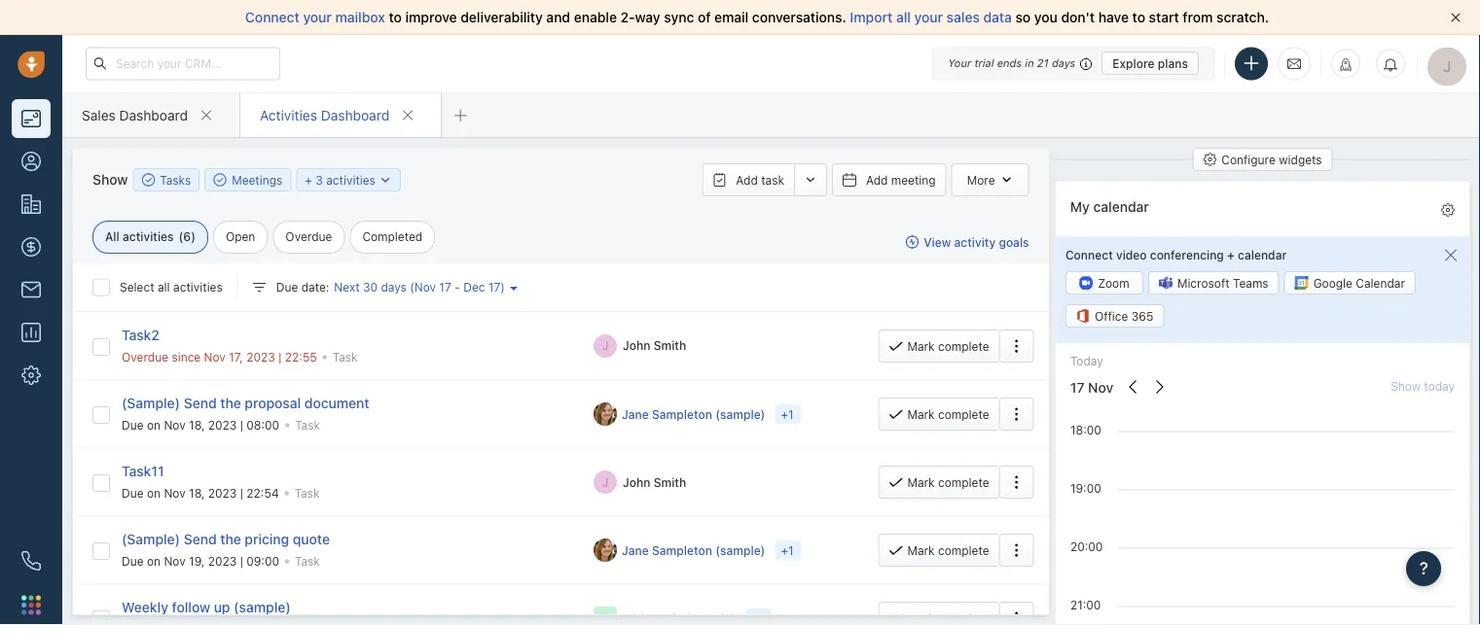 Task type: locate. For each thing, give the bounding box(es) containing it.
microsoft teams
[[1178, 276, 1269, 290]]

0 vertical spatial john smith
[[623, 339, 686, 353]]

nov left -
[[414, 281, 436, 294]]

jane sampleton (sample) link
[[622, 406, 766, 423], [622, 543, 766, 559]]

2023 left the 22:54
[[208, 487, 237, 501]]

22:54
[[246, 487, 279, 501]]

microsoft
[[1178, 276, 1230, 290]]

video
[[1116, 248, 1147, 262]]

mark for task2
[[908, 339, 935, 353]]

2 add from the left
[[866, 173, 888, 187]]

0 horizontal spatial +
[[305, 173, 312, 187]]

john for task11
[[623, 476, 651, 490]]

view activity goals
[[924, 235, 1029, 249]]

17 left -
[[439, 281, 451, 294]]

your left sales on the right top of page
[[915, 9, 943, 25]]

0 vertical spatial 18,
[[189, 419, 205, 432]]

days right the 21
[[1052, 57, 1076, 70]]

1 horizontal spatial connect
[[1066, 248, 1113, 262]]

17
[[439, 281, 451, 294], [488, 281, 501, 294], [1071, 380, 1085, 396]]

smith
[[654, 339, 686, 353], [654, 476, 686, 490]]

0 vertical spatial (sample)
[[122, 395, 180, 411]]

| left the 22:54
[[240, 487, 243, 501]]

1 john from the top
[[623, 339, 651, 353]]

my calendar
[[1071, 199, 1149, 215]]

0 horizontal spatial days
[[381, 281, 407, 294]]

(sample) for (sample) send the pricing quote
[[122, 532, 180, 548]]

1 vertical spatial sampleton
[[652, 544, 712, 558]]

1 horizontal spatial days
[[1052, 57, 1076, 70]]

0 vertical spatial send
[[184, 395, 217, 411]]

)
[[191, 230, 196, 244], [501, 281, 505, 294]]

your trial ends in 21 days
[[948, 57, 1076, 70]]

explore plans link
[[1102, 52, 1199, 75]]

0 vertical spatial activities
[[326, 173, 376, 187]]

|
[[279, 350, 282, 364], [240, 419, 243, 432], [240, 487, 243, 501], [240, 555, 243, 569]]

2 sampleton from the top
[[652, 544, 712, 558]]

your
[[303, 9, 332, 25], [915, 9, 943, 25]]

(sample) for (sample) send the proposal document
[[122, 395, 180, 411]]

add left task at top right
[[736, 173, 758, 187]]

1 complete from the top
[[938, 339, 990, 353]]

conversations.
[[752, 9, 847, 25]]

1 +1 from the top
[[781, 408, 794, 421]]

1 vertical spatial jane sampleton (sample)
[[622, 544, 765, 558]]

on up the task11 link
[[147, 419, 161, 432]]

3 mark complete button from the top
[[878, 466, 999, 499]]

1 vertical spatial )
[[501, 281, 505, 294]]

sampleton for (sample) send the pricing quote
[[652, 544, 712, 558]]

overdue up "due date:"
[[286, 230, 332, 244]]

0 horizontal spatial all
[[158, 281, 170, 294]]

1 vertical spatial activities
[[123, 230, 174, 244]]

1 vertical spatial on
[[147, 487, 161, 501]]

overdue for overdue since nov 17, 2023 | 22:55
[[122, 350, 168, 364]]

jane
[[622, 408, 649, 421], [622, 544, 649, 558]]

up
[[214, 600, 230, 616]]

on down task11
[[147, 487, 161, 501]]

the up the due on nov 18, 2023 | 08:00
[[220, 395, 241, 411]]

1 vertical spatial +1
[[781, 544, 794, 558]]

to left start
[[1133, 9, 1146, 25]]

0 horizontal spatial )
[[191, 230, 196, 244]]

| for (sample) send the proposal document
[[240, 419, 243, 432]]

activity
[[954, 235, 996, 249]]

2 jane sampleton (sample) from the top
[[622, 544, 765, 558]]

nov down the task11 link
[[164, 487, 186, 501]]

on left 19, at the left bottom
[[147, 555, 161, 569]]

2 +1 from the top
[[781, 544, 794, 558]]

on for (sample) send the pricing quote
[[147, 555, 161, 569]]

more button
[[952, 164, 1029, 197], [952, 164, 1029, 197]]

0 vertical spatial smith
[[654, 339, 686, 353]]

1 smith from the top
[[654, 339, 686, 353]]

add for add meeting
[[866, 173, 888, 187]]

jane sampleton (sample)
[[622, 408, 765, 421], [622, 544, 765, 558]]

mark complete for (sample) send the proposal document
[[908, 408, 990, 421]]

from
[[1183, 9, 1213, 25]]

john smith for task2
[[623, 339, 686, 353]]

1 dashboard from the left
[[119, 107, 188, 123]]

0 horizontal spatial calendar
[[1094, 199, 1149, 215]]

sync
[[664, 9, 694, 25]]

connect
[[245, 9, 300, 25], [1066, 248, 1113, 262]]

1 vertical spatial send
[[184, 532, 217, 548]]

4 mark complete from the top
[[908, 544, 990, 558]]

0 vertical spatial (
[[179, 230, 183, 244]]

1 horizontal spatial calendar
[[1238, 248, 1287, 262]]

configure
[[1222, 153, 1276, 166]]

1 j from the top
[[602, 339, 609, 353]]

+ up microsoft teams
[[1227, 248, 1235, 262]]

import all your sales data link
[[850, 9, 1016, 25]]

the left pricing
[[220, 532, 241, 548]]

send up the due on nov 18, 2023 | 08:00
[[184, 395, 217, 411]]

zoom button
[[1066, 272, 1144, 295]]

0 vertical spatial jane
[[622, 408, 649, 421]]

plans
[[1158, 56, 1188, 70]]

365
[[1132, 309, 1154, 323]]

1 the from the top
[[220, 395, 241, 411]]

j for task11
[[602, 476, 609, 490]]

0 vertical spatial )
[[191, 230, 196, 244]]

2 complete from the top
[[938, 408, 990, 421]]

0 horizontal spatial dashboard
[[119, 107, 188, 123]]

+ 3 activities
[[305, 173, 376, 187]]

1 horizontal spatial your
[[915, 9, 943, 25]]

18:00
[[1071, 424, 1102, 438]]

+1 for document
[[781, 408, 794, 421]]

2023 down (sample) send the pricing quote
[[208, 555, 237, 569]]

2023 right 17,
[[247, 350, 275, 364]]

2 jane sampleton (sample) link from the top
[[622, 543, 766, 559]]

+1 for quote
[[781, 544, 794, 558]]

1 jane sampleton (sample) from the top
[[622, 408, 765, 421]]

overdue down task2
[[122, 350, 168, 364]]

1 vertical spatial connect
[[1066, 248, 1113, 262]]

mark complete button for (sample) send the pricing quote
[[878, 534, 999, 567]]

3
[[316, 173, 323, 187]]

tasks
[[160, 173, 191, 187]]

more
[[967, 173, 995, 187]]

2 your from the left
[[915, 9, 943, 25]]

0 vertical spatial the
[[220, 395, 241, 411]]

0 horizontal spatial your
[[303, 9, 332, 25]]

(sample) up due on nov 19, 2023 | 09:00
[[122, 532, 180, 548]]

activities
[[326, 173, 376, 187], [123, 230, 174, 244], [173, 281, 223, 294]]

+
[[305, 173, 312, 187], [1227, 248, 1235, 262]]

task down document
[[295, 419, 320, 432]]

2 jane from the top
[[622, 544, 649, 558]]

pricing
[[245, 532, 289, 548]]

| for task11
[[240, 487, 243, 501]]

2 send from the top
[[184, 532, 217, 548]]

1 vertical spatial (sample)
[[122, 532, 180, 548]]

| for (sample) send the pricing quote
[[240, 555, 243, 569]]

the for proposal
[[220, 395, 241, 411]]

mark complete button for (sample) send the proposal document
[[878, 398, 999, 431]]

2 dashboard from the left
[[321, 107, 389, 123]]

1 mark from the top
[[908, 339, 935, 353]]

0 vertical spatial sampleton
[[652, 408, 712, 421]]

task right the 22:54
[[295, 487, 320, 501]]

calendar up teams
[[1238, 248, 1287, 262]]

activities right 3 at left
[[326, 173, 376, 187]]

activities right all on the top of page
[[123, 230, 174, 244]]

1 vertical spatial the
[[220, 532, 241, 548]]

6
[[183, 230, 191, 244]]

1 vertical spatial smith
[[654, 476, 686, 490]]

due for (sample) send the pricing quote
[[122, 555, 144, 569]]

1 vertical spatial 18,
[[189, 487, 205, 501]]

3 complete from the top
[[938, 476, 990, 490]]

complete for task11
[[938, 476, 990, 490]]

freshworks switcher image
[[21, 596, 41, 615]]

close image
[[1451, 13, 1461, 22]]

3 mark from the top
[[908, 476, 935, 490]]

1 horizontal spatial to
[[1133, 9, 1146, 25]]

dashboard right sales
[[119, 107, 188, 123]]

nov left 17,
[[204, 350, 226, 364]]

activities for all
[[173, 281, 223, 294]]

nov for 22:54
[[164, 487, 186, 501]]

2 on from the top
[[147, 487, 161, 501]]

due on nov 18, 2023 | 08:00
[[122, 419, 280, 432]]

| left the 22:55
[[279, 350, 282, 364]]

+ left 3 at left
[[305, 173, 312, 187]]

18, down (sample) send the proposal document link
[[189, 419, 205, 432]]

0 vertical spatial +
[[305, 173, 312, 187]]

1 add from the left
[[736, 173, 758, 187]]

mark for task11
[[908, 476, 935, 490]]

0 vertical spatial on
[[147, 419, 161, 432]]

1 vertical spatial days
[[381, 281, 407, 294]]

weekly
[[122, 600, 168, 616]]

dashboard
[[119, 107, 188, 123], [321, 107, 389, 123]]

1 mark complete button from the top
[[878, 330, 999, 363]]

nov for 09:00
[[164, 555, 186, 569]]

1 18, from the top
[[189, 419, 205, 432]]

nov left 19, at the left bottom
[[164, 555, 186, 569]]

sales
[[947, 9, 980, 25]]

task for task11
[[295, 487, 320, 501]]

dashboard for activities dashboard
[[321, 107, 389, 123]]

activities inside button
[[326, 173, 376, 187]]

3 on from the top
[[147, 555, 161, 569]]

nov
[[414, 281, 436, 294], [204, 350, 226, 364], [1088, 380, 1114, 396], [164, 419, 186, 432], [164, 487, 186, 501], [164, 555, 186, 569]]

1 vertical spatial jane
[[622, 544, 649, 558]]

1 horizontal spatial dashboard
[[321, 107, 389, 123]]

2 john smith from the top
[[623, 476, 686, 490]]

0 vertical spatial +1
[[781, 408, 794, 421]]

4 mark from the top
[[908, 544, 935, 558]]

(sample)
[[122, 395, 180, 411], [122, 532, 180, 548]]

17 down today
[[1071, 380, 1085, 396]]

1 jane from the top
[[622, 408, 649, 421]]

+ 3 activities button
[[296, 168, 401, 192]]

30
[[363, 281, 378, 294]]

4 mark complete button from the top
[[878, 534, 999, 567]]

2 john from the top
[[623, 476, 651, 490]]

0 horizontal spatial add
[[736, 173, 758, 187]]

due up weekly
[[122, 555, 144, 569]]

complete
[[938, 339, 990, 353], [938, 408, 990, 421], [938, 476, 990, 490], [938, 544, 990, 558]]

2 mark complete from the top
[[908, 408, 990, 421]]

1 horizontal spatial overdue
[[286, 230, 332, 244]]

0 vertical spatial john
[[623, 339, 651, 353]]

0 vertical spatial overdue
[[286, 230, 332, 244]]

3 mark complete from the top
[[908, 476, 990, 490]]

1 horizontal spatial add
[[866, 173, 888, 187]]

21
[[1037, 57, 1049, 70]]

2 smith from the top
[[654, 476, 686, 490]]

| left 08:00 at the left of the page
[[240, 419, 243, 432]]

task right the 22:55
[[333, 350, 358, 364]]

import
[[850, 9, 893, 25]]

2023 for (sample) send the proposal document
[[208, 419, 237, 432]]

0 vertical spatial jane sampleton (sample) link
[[622, 406, 766, 423]]

connect your mailbox to improve deliverability and enable 2-way sync of email conversations. import all your sales data so you don't have to start from scratch.
[[245, 9, 1269, 25]]

2 to from the left
[[1133, 9, 1146, 25]]

1 vertical spatial j
[[602, 476, 609, 490]]

) left the open
[[191, 230, 196, 244]]

document
[[305, 395, 370, 411]]

send up due on nov 19, 2023 | 09:00
[[184, 532, 217, 548]]

activities down the 6
[[173, 281, 223, 294]]

17 right dec
[[488, 281, 501, 294]]

2023 down (sample) send the proposal document
[[208, 419, 237, 432]]

+ 3 activities link
[[305, 171, 392, 189]]

(sample) send the proposal document
[[122, 395, 370, 411]]

2 vertical spatial activities
[[173, 281, 223, 294]]

1 vertical spatial overdue
[[122, 350, 168, 364]]

1 horizontal spatial all
[[896, 9, 911, 25]]

enable
[[574, 9, 617, 25]]

due
[[276, 281, 298, 294], [122, 419, 144, 432], [122, 487, 144, 501], [122, 555, 144, 569]]

ends
[[997, 57, 1022, 70]]

0 horizontal spatial connect
[[245, 9, 300, 25]]

calendar right my
[[1094, 199, 1149, 215]]

0 vertical spatial j
[[602, 339, 609, 353]]

add task
[[736, 173, 784, 187]]

0 vertical spatial jane sampleton (sample)
[[622, 408, 765, 421]]

1 sampleton from the top
[[652, 408, 712, 421]]

scratch.
[[1217, 9, 1269, 25]]

2 mark complete button from the top
[[878, 398, 999, 431]]

office
[[1095, 309, 1128, 323]]

calendar
[[1094, 199, 1149, 215], [1238, 248, 1287, 262]]

2 j from the top
[[602, 476, 609, 490]]

on for (sample) send the proposal document
[[147, 419, 161, 432]]

1 vertical spatial (
[[410, 281, 414, 294]]

all right the import
[[896, 9, 911, 25]]

your left mailbox
[[303, 9, 332, 25]]

1 horizontal spatial (
[[410, 281, 414, 294]]

18, up (sample) send the pricing quote
[[189, 487, 205, 501]]

due up task11
[[122, 419, 144, 432]]

complete for (sample) send the proposal document
[[938, 408, 990, 421]]

task for (sample) send the proposal document
[[295, 419, 320, 432]]

dashboard up + 3 activities link
[[321, 107, 389, 123]]

1 mark complete from the top
[[908, 339, 990, 353]]

widgetz.io (sample) link
[[622, 611, 737, 626]]

(sample) up the due on nov 18, 2023 | 08:00
[[122, 395, 180, 411]]

1 horizontal spatial )
[[501, 281, 505, 294]]

connect left mailbox
[[245, 9, 300, 25]]

add left meeting
[[866, 173, 888, 187]]

) right dec
[[501, 281, 505, 294]]

task for (sample) send the pricing quote
[[295, 555, 320, 569]]

mark for (sample) send the pricing quote
[[908, 544, 935, 558]]

nov up task11
[[164, 419, 186, 432]]

2 the from the top
[[220, 532, 241, 548]]

connect for connect video conferencing + calendar
[[1066, 248, 1113, 262]]

task11
[[122, 463, 164, 479]]

j
[[602, 339, 609, 353], [602, 476, 609, 490]]

( up select all activities
[[179, 230, 183, 244]]

1 jane sampleton (sample) link from the top
[[622, 406, 766, 423]]

select
[[120, 281, 154, 294]]

mark complete for task11
[[908, 476, 990, 490]]

0 horizontal spatial overdue
[[122, 350, 168, 364]]

zoom
[[1098, 276, 1130, 290]]

1 john smith from the top
[[623, 339, 686, 353]]

john smith
[[623, 339, 686, 353], [623, 476, 686, 490]]

mark complete
[[908, 339, 990, 353], [908, 408, 990, 421], [908, 476, 990, 490], [908, 544, 990, 558]]

0 vertical spatial all
[[896, 9, 911, 25]]

all activities ( 6 )
[[105, 230, 196, 244]]

1 vertical spatial +
[[1227, 248, 1235, 262]]

1 vertical spatial john
[[623, 476, 651, 490]]

2 (sample) from the top
[[122, 532, 180, 548]]

connect up 'zoom' button
[[1066, 248, 1113, 262]]

due down task11
[[122, 487, 144, 501]]

j for task2
[[602, 339, 609, 353]]

all
[[896, 9, 911, 25], [158, 281, 170, 294]]

0 vertical spatial connect
[[245, 9, 300, 25]]

+ inside button
[[305, 173, 312, 187]]

1 send from the top
[[184, 395, 217, 411]]

2 vertical spatial on
[[147, 555, 161, 569]]

task for task2
[[333, 350, 358, 364]]

jane for (sample) send the pricing quote
[[622, 544, 649, 558]]

( right the "30"
[[410, 281, 414, 294]]

have
[[1099, 9, 1129, 25]]

all right select
[[158, 281, 170, 294]]

days right the "30"
[[381, 281, 407, 294]]

to right mailbox
[[389, 9, 402, 25]]

2 18, from the top
[[189, 487, 205, 501]]

1 vertical spatial jane sampleton (sample) link
[[622, 543, 766, 559]]

4 complete from the top
[[938, 544, 990, 558]]

1 vertical spatial john smith
[[623, 476, 686, 490]]

1 on from the top
[[147, 419, 161, 432]]

connect your mailbox link
[[245, 9, 389, 25]]

1 (sample) from the top
[[122, 395, 180, 411]]

| left 09:00
[[240, 555, 243, 569]]

task down quote
[[295, 555, 320, 569]]

email
[[714, 9, 749, 25]]

2 mark from the top
[[908, 408, 935, 421]]

explore
[[1113, 56, 1155, 70]]

0 horizontal spatial to
[[389, 9, 402, 25]]

of
[[698, 9, 711, 25]]



Task type: vqa. For each thing, say whether or not it's contained in the screenshot.
2nd the complete from the top
yes



Task type: describe. For each thing, give the bounding box(es) containing it.
19,
[[189, 555, 205, 569]]

goals
[[999, 235, 1029, 249]]

so
[[1016, 9, 1031, 25]]

your
[[948, 57, 972, 70]]

office 365 button
[[1066, 305, 1164, 328]]

2 horizontal spatial 17
[[1071, 380, 1085, 396]]

jane sampleton (sample) link for (sample) send the pricing quote
[[622, 543, 766, 559]]

0 horizontal spatial 17
[[439, 281, 451, 294]]

nov for 08:00
[[164, 419, 186, 432]]

Search your CRM... text field
[[86, 47, 280, 80]]

dashboard for sales dashboard
[[119, 107, 188, 123]]

jane sampleton (sample) link for (sample) send the proposal document
[[622, 406, 766, 423]]

2023 for task11
[[208, 487, 237, 501]]

due on nov 19, 2023 | 09:00
[[122, 555, 279, 569]]

0 horizontal spatial (
[[179, 230, 183, 244]]

18, for (sample) send the proposal document
[[189, 419, 205, 432]]

task2 link
[[122, 327, 160, 343]]

nov for 22:55
[[204, 350, 226, 364]]

2-
[[621, 9, 635, 25]]

mark complete button for task2
[[878, 330, 999, 363]]

21:00
[[1071, 599, 1101, 613]]

09:00
[[246, 555, 279, 569]]

start
[[1149, 9, 1179, 25]]

calendar
[[1356, 276, 1406, 290]]

my
[[1071, 199, 1090, 215]]

activities for 3
[[326, 173, 376, 187]]

john for task2
[[623, 339, 651, 353]]

google calendar button
[[1284, 272, 1416, 295]]

quote
[[293, 532, 330, 548]]

select all activities
[[120, 281, 223, 294]]

next
[[334, 281, 360, 294]]

send for pricing
[[184, 532, 217, 548]]

smith for task2
[[654, 339, 686, 353]]

jane sampleton (sample) for (sample) send the proposal document
[[622, 408, 765, 421]]

19:00
[[1071, 483, 1102, 496]]

microsoft teams button
[[1148, 272, 1280, 295]]

connect for connect your mailbox to improve deliverability and enable 2-way sync of email conversations. import all your sales data so you don't have to start from scratch.
[[245, 9, 300, 25]]

wi widgetz.io (sample)
[[598, 612, 736, 626]]

mark for (sample) send the proposal document
[[908, 408, 935, 421]]

-
[[455, 281, 460, 294]]

don't
[[1061, 9, 1095, 25]]

mark complete for task2
[[908, 339, 990, 353]]

18, for task11
[[189, 487, 205, 501]]

widgets
[[1279, 153, 1322, 166]]

data
[[984, 9, 1012, 25]]

completed
[[362, 230, 423, 244]]

dec
[[463, 281, 485, 294]]

sampleton for (sample) send the proposal document
[[652, 408, 712, 421]]

1 vertical spatial all
[[158, 281, 170, 294]]

mark complete button for task11
[[878, 466, 999, 499]]

add meeting button
[[832, 164, 947, 197]]

jane for (sample) send the proposal document
[[622, 408, 649, 421]]

and
[[546, 9, 570, 25]]

overdue for overdue
[[286, 230, 332, 244]]

send email image
[[1288, 56, 1301, 72]]

send for proposal
[[184, 395, 217, 411]]

conferencing
[[1150, 248, 1224, 262]]

the for pricing
[[220, 532, 241, 548]]

connect video conferencing + calendar
[[1066, 248, 1287, 262]]

(sample) send the proposal document link
[[122, 395, 370, 411]]

deliverability
[[461, 9, 543, 25]]

task2
[[122, 327, 160, 343]]

2023 for (sample) send the pricing quote
[[208, 555, 237, 569]]

due for (sample) send the proposal document
[[122, 419, 144, 432]]

08:00
[[246, 419, 280, 432]]

22:55
[[285, 350, 317, 364]]

due for task11
[[122, 487, 144, 501]]

add for add task
[[736, 173, 758, 187]]

john smith for task11
[[623, 476, 686, 490]]

1 your from the left
[[303, 9, 332, 25]]

configure widgets
[[1222, 153, 1322, 166]]

1 horizontal spatial +
[[1227, 248, 1235, 262]]

0 vertical spatial days
[[1052, 57, 1076, 70]]

since
[[172, 350, 201, 364]]

due left date:
[[276, 281, 298, 294]]

17 nov
[[1071, 380, 1114, 396]]

(sample) send the pricing quote link
[[122, 532, 330, 548]]

widgetz.io
[[622, 612, 683, 626]]

in
[[1025, 57, 1034, 70]]

improve
[[405, 9, 457, 25]]

17,
[[229, 350, 243, 364]]

weekly follow up (sample) link
[[122, 600, 291, 616]]

20:00
[[1071, 541, 1103, 555]]

jane sampleton (sample) for (sample) send the pricing quote
[[622, 544, 765, 558]]

overdue since nov 17, 2023 | 22:55
[[122, 350, 317, 364]]

phone image
[[21, 552, 41, 571]]

all
[[105, 230, 120, 244]]

explore plans
[[1113, 56, 1188, 70]]

on for task11
[[147, 487, 161, 501]]

configure widgets button
[[1193, 148, 1333, 171]]

teams
[[1233, 276, 1269, 290]]

way
[[635, 9, 661, 25]]

due on nov 18, 2023 | 22:54
[[122, 487, 279, 501]]

follow
[[172, 600, 210, 616]]

meetings
[[232, 173, 283, 187]]

complete for task2
[[938, 339, 990, 353]]

(sample) send the pricing quote
[[122, 532, 330, 548]]

0 vertical spatial calendar
[[1094, 199, 1149, 215]]

date:
[[301, 281, 329, 294]]

nov down today
[[1088, 380, 1114, 396]]

view
[[924, 235, 951, 249]]

google
[[1314, 276, 1353, 290]]

wi
[[598, 612, 613, 626]]

1 vertical spatial calendar
[[1238, 248, 1287, 262]]

show
[[92, 172, 128, 188]]

trial
[[975, 57, 994, 70]]

phone element
[[12, 542, 51, 581]]

complete for (sample) send the pricing quote
[[938, 544, 990, 558]]

smith for task11
[[654, 476, 686, 490]]

down image
[[379, 174, 392, 187]]

what's new image
[[1339, 58, 1353, 72]]

1 to from the left
[[389, 9, 402, 25]]

task
[[761, 173, 784, 187]]

task11 link
[[122, 463, 164, 479]]

meeting
[[891, 173, 936, 187]]

due date:
[[276, 281, 329, 294]]

mark complete for (sample) send the pricing quote
[[908, 544, 990, 558]]

proposal
[[245, 395, 301, 411]]

1 horizontal spatial 17
[[488, 281, 501, 294]]



